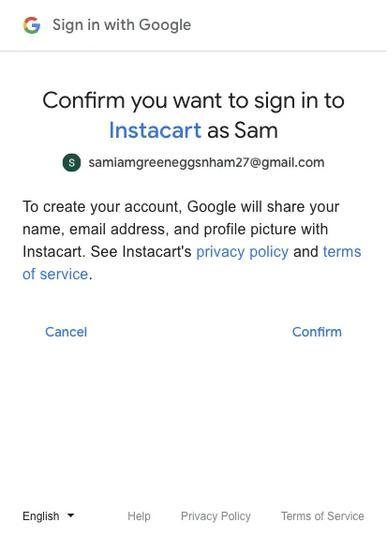 Task type: vqa. For each thing, say whether or not it's contained in the screenshot.
1st to from the right
yes



Task type: locate. For each thing, give the bounding box(es) containing it.
0 horizontal spatial confirm
[[42, 86, 126, 115]]

to
[[228, 86, 249, 115], [324, 86, 345, 115]]

help link
[[113, 505, 166, 529]]

0 horizontal spatial and
[[174, 221, 200, 238]]

as
[[207, 116, 230, 145]]

1 horizontal spatial confirm
[[293, 324, 343, 341]]

of for service
[[315, 510, 324, 523]]

0 horizontal spatial in
[[87, 15, 100, 35]]

0 vertical spatial of
[[23, 266, 35, 283]]

to right sign
[[324, 86, 345, 115]]

with up the terms
[[302, 221, 329, 238]]

2 your from the left
[[310, 198, 340, 215]]

address,
[[111, 221, 170, 238]]

confirm for confirm you want to sign in to instacart as sam
[[42, 86, 126, 115]]

terms of service link
[[266, 505, 380, 529]]

1 vertical spatial and
[[294, 243, 319, 260]]

sign in with google banner
[[0, 0, 388, 52]]

samiamgreeneggsnham27@gmail.com
[[89, 154, 325, 171]]

1 your from the left
[[90, 198, 120, 215]]

footer containing ‪english‬
[[0, 501, 388, 553]]

privacy policy link
[[166, 505, 266, 529]]

1 horizontal spatial with
[[302, 221, 329, 238]]

help
[[128, 510, 151, 523]]

1 vertical spatial with
[[302, 221, 329, 238]]

to up sam
[[228, 86, 249, 115]]

1 vertical spatial confirm
[[293, 324, 343, 341]]

in
[[87, 15, 100, 35], [301, 86, 319, 115]]

1 horizontal spatial your
[[310, 198, 340, 215]]

footer
[[0, 501, 388, 553]]

of down instacart.
[[23, 266, 35, 283]]

confirm inside confirm you want to sign in to instacart as sam
[[42, 86, 126, 115]]

0 vertical spatial and
[[174, 221, 200, 238]]

your up email
[[90, 198, 120, 215]]

0 vertical spatial with
[[104, 15, 136, 35]]

confirm
[[42, 86, 126, 115], [293, 324, 343, 341]]

share
[[267, 198, 306, 215]]

your right share
[[310, 198, 340, 215]]

google up you
[[139, 15, 192, 35]]

instacart.
[[23, 243, 86, 260]]

confirm up account's profile picture
[[42, 86, 126, 115]]

confirm inside confirm button
[[293, 324, 343, 341]]

account,
[[125, 198, 183, 215]]

1 horizontal spatial and
[[294, 243, 319, 260]]

0 horizontal spatial with
[[104, 15, 136, 35]]

sign
[[53, 15, 84, 35]]

with right sign
[[104, 15, 136, 35]]

0 vertical spatial in
[[87, 15, 100, 35]]

account's profile picture image
[[62, 153, 81, 172]]

and left the terms
[[294, 243, 319, 260]]

confirm button
[[270, 315, 365, 349]]

1 horizontal spatial to
[[324, 86, 345, 115]]

want
[[173, 86, 223, 115]]

1 horizontal spatial of
[[315, 510, 324, 523]]

instacart's
[[122, 243, 192, 260]]

google up "profile"
[[187, 198, 237, 215]]

in inside banner
[[87, 15, 100, 35]]

1 vertical spatial google
[[187, 198, 237, 215]]

0 vertical spatial confirm
[[42, 86, 126, 115]]

of for service
[[23, 266, 35, 283]]

service
[[328, 510, 365, 523]]

of inside terms of service
[[23, 266, 35, 283]]

0 horizontal spatial of
[[23, 266, 35, 283]]

1 horizontal spatial in
[[301, 86, 319, 115]]

your
[[90, 198, 120, 215], [310, 198, 340, 215]]

1 to from the left
[[228, 86, 249, 115]]

with
[[104, 15, 136, 35], [302, 221, 329, 238]]

of
[[23, 266, 35, 283], [315, 510, 324, 523]]

0 vertical spatial google
[[139, 15, 192, 35]]

1 vertical spatial in
[[301, 86, 319, 115]]

and
[[174, 221, 200, 238], [294, 243, 319, 260]]

confirm you want to sign in to instacart as sam
[[42, 86, 345, 145]]

of inside terms of service link
[[315, 510, 324, 523]]

1 vertical spatial of
[[315, 510, 324, 523]]

0 horizontal spatial to
[[228, 86, 249, 115]]

cancel
[[45, 324, 87, 341]]

of right the 'terms'
[[315, 510, 324, 523]]

0 horizontal spatial your
[[90, 198, 120, 215]]

google
[[139, 15, 192, 35], [187, 198, 237, 215]]

email
[[70, 221, 106, 238]]

service
[[40, 266, 89, 283]]

instacart link
[[109, 116, 202, 145]]

and up terms of service link
[[174, 221, 200, 238]]

sign
[[254, 86, 296, 115]]

see
[[91, 243, 118, 260]]

main content
[[0, 52, 388, 383]]

terms of service
[[23, 243, 362, 283]]

confirm down the terms
[[293, 324, 343, 341]]

main content containing confirm you want to sign in to
[[0, 52, 388, 383]]



Task type: describe. For each thing, give the bounding box(es) containing it.
‪english‬ option
[[8, 501, 82, 532]]

policy
[[250, 243, 289, 260]]

and inside to create your account, google will share your name, email address, and profile picture with instacart. see instacart's
[[174, 221, 200, 238]]

privacy policy
[[181, 510, 251, 523]]

terms
[[281, 510, 312, 523]]

with inside to create your account, google will share your name, email address, and profile picture with instacart. see instacart's
[[302, 221, 329, 238]]

profile
[[204, 221, 246, 238]]

privacy
[[197, 243, 245, 260]]

.
[[89, 266, 93, 283]]

google inside to create your account, google will share your name, email address, and profile picture with instacart. see instacart's
[[187, 198, 237, 215]]

with inside banner
[[104, 15, 136, 35]]

2 to from the left
[[324, 86, 345, 115]]

sign in with google
[[53, 15, 192, 35]]

privacy policy link
[[197, 243, 289, 260]]

terms of service link
[[23, 243, 362, 283]]

name,
[[23, 221, 65, 238]]

‪english‬
[[23, 510, 59, 523]]

terms
[[324, 243, 362, 260]]

in inside confirm you want to sign in to instacart as sam
[[301, 86, 319, 115]]

you
[[131, 86, 168, 115]]

picture
[[251, 221, 297, 238]]

will
[[241, 198, 263, 215]]

privacy policy and
[[197, 243, 324, 260]]

create
[[43, 198, 86, 215]]

to create your account, google will share your name, email address, and profile picture with instacart. see instacart's
[[23, 198, 340, 260]]

instacart
[[109, 116, 202, 145]]

google inside banner
[[139, 15, 192, 35]]

confirm for confirm
[[293, 324, 343, 341]]

sam
[[235, 116, 279, 145]]

terms of service
[[281, 510, 365, 523]]

to
[[23, 198, 39, 215]]

cancel button
[[23, 315, 110, 349]]

policy
[[221, 510, 251, 523]]

privacy
[[181, 510, 218, 523]]

Sign in with Google text field
[[53, 15, 192, 35]]



